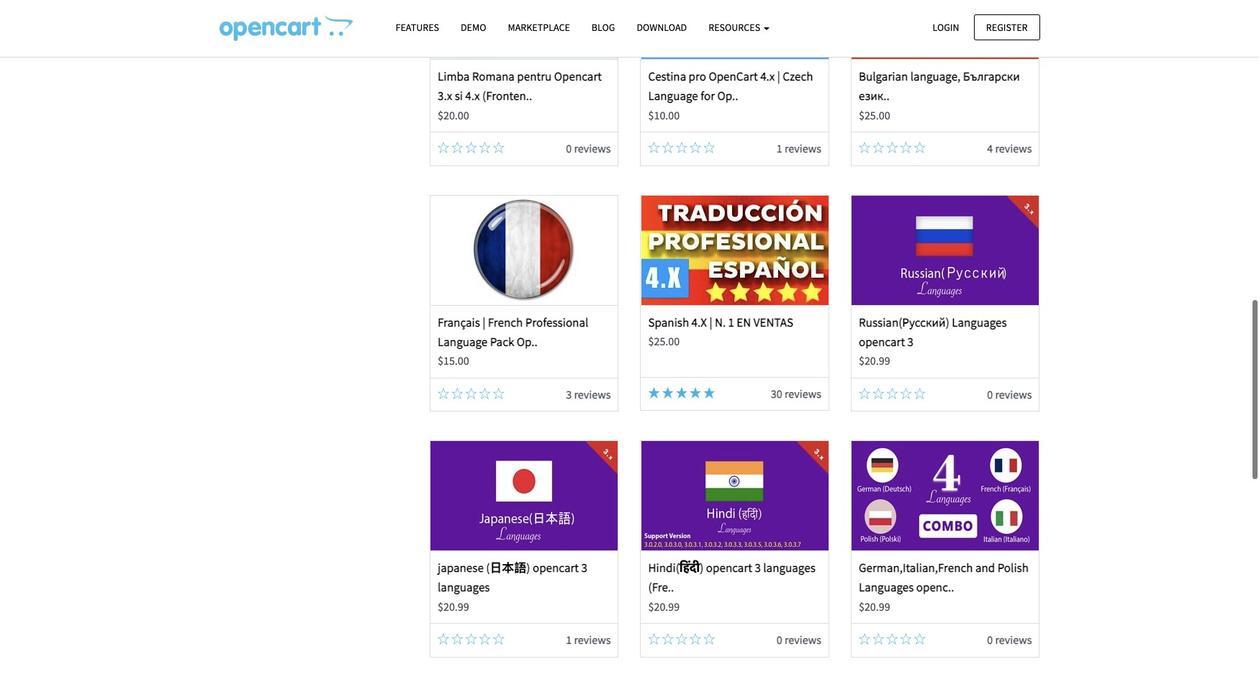 Task type: vqa. For each thing, say whether or not it's contained in the screenshot.


Task type: describe. For each thing, give the bounding box(es) containing it.
reviews for spanish 4.x | n. 1 en ventas
[[785, 387, 822, 401]]

bulgarian
[[859, 69, 909, 84]]

| inside français | french professional language pack op.. $15.00
[[483, 315, 486, 330]]

limba
[[438, 69, 470, 84]]

demo link
[[450, 15, 497, 40]]

resources link
[[698, 15, 781, 40]]

opencart for russian(русский) languages opencart 3
[[859, 334, 906, 350]]

4.x inside 'limba romana pentru opencart 3.x si 4.x (fronten.. $20.00'
[[466, 88, 480, 104]]

japanese (日本語) opencart 3 languages link
[[438, 561, 588, 596]]

hindi(हिंदी) opencart 3 languages (fre.. $20.99
[[649, 561, 816, 614]]

français | french professional language pack op.. $15.00
[[438, 315, 589, 368]]

spanish 4.x | n. 1 en ventas link
[[649, 315, 794, 330]]

hindi(हिंदी) opencart 3 languages (fre.. link
[[649, 561, 816, 596]]

ventas
[[754, 315, 794, 330]]

(fre..
[[649, 580, 675, 596]]

(fronten..
[[483, 88, 533, 104]]

japanese
[[438, 561, 484, 577]]

limba romana pentru opencart 3.x si 4.x (fronten.. $20.00
[[438, 69, 602, 122]]

$20.99 for hindi(हिंदी) opencart 3 languages (fre..
[[649, 600, 680, 614]]

en
[[737, 315, 752, 330]]

4
[[988, 141, 994, 156]]

0 for russian(русский) languages opencart 3
[[988, 387, 994, 402]]

n.
[[715, 315, 726, 330]]

romana
[[472, 69, 515, 84]]

reviews for cestina pro opencart 4.x | czech language for op..
[[785, 141, 822, 156]]

1 reviews for cestina pro opencart 4.x | czech language for op..
[[777, 141, 822, 156]]

spanish 4.x | n. 1 en ventas $25.00
[[649, 315, 794, 349]]

features link
[[385, 15, 450, 40]]

cestina pro opencart 4.x | czech language for op.. $10.00
[[649, 69, 814, 122]]

languages inside the russian(русский) languages opencart 3 $20.99
[[952, 315, 1008, 330]]

language inside cestina pro opencart 4.x | czech language for op.. $10.00
[[649, 88, 699, 104]]

cestina
[[649, 69, 687, 84]]

reviews for bulgarian language, български език..
[[996, 141, 1033, 156]]

1 inside the spanish 4.x | n. 1 en ventas $25.00
[[729, 315, 735, 330]]

bulgarian language, български език.. $25.00
[[859, 69, 1021, 122]]

russian(русский) languages opencart 3 image
[[852, 196, 1040, 305]]

resources
[[709, 21, 763, 34]]

$20.99 inside the russian(русский) languages opencart 3 $20.99
[[859, 354, 891, 368]]

register link
[[975, 14, 1041, 40]]

russian(русский) languages opencart 3 $20.99
[[859, 315, 1008, 368]]

register
[[987, 21, 1028, 33]]

reviews for russian(русский) languages opencart 3
[[996, 387, 1033, 402]]

4 reviews
[[988, 141, 1033, 156]]

2 star light image from the left
[[663, 387, 674, 399]]

for
[[701, 88, 715, 104]]

3 reviews
[[566, 387, 611, 402]]

hindi(हिंदी)
[[649, 561, 704, 577]]

cestina pro opencart 4.x | czech language for op.. image
[[642, 0, 829, 59]]

français
[[438, 315, 480, 330]]

| inside the spanish 4.x | n. 1 en ventas $25.00
[[710, 315, 713, 330]]

language,
[[911, 69, 961, 84]]

4.x
[[692, 315, 707, 330]]

0 for german,italian,french and polish languages openc..
[[988, 633, 994, 648]]

4 star light image from the left
[[704, 387, 716, 399]]

0 reviews for limba romana pentru opencart 3.x si 4.x (fronten..
[[566, 141, 611, 156]]

openc..
[[917, 580, 955, 596]]

reviews for français | french professional language pack op..
[[574, 387, 611, 402]]

si
[[455, 88, 463, 104]]

$20.99 for japanese (日本語) opencart 3 languages
[[438, 600, 470, 614]]

language inside français | french professional language pack op.. $15.00
[[438, 334, 488, 350]]

demo
[[461, 21, 487, 34]]

professional
[[526, 315, 589, 330]]

$25.00 inside the spanish 4.x | n. 1 en ventas $25.00
[[649, 334, 680, 349]]

0 reviews for hindi(हिंदी) opencart 3 languages (fre..
[[777, 633, 822, 648]]

opencart language  extensions image
[[219, 15, 353, 41]]

$10.00
[[649, 108, 680, 122]]

0 reviews for german,italian,french and polish languages openc..
[[988, 633, 1033, 648]]



Task type: locate. For each thing, give the bounding box(es) containing it.
0 horizontal spatial language
[[438, 334, 488, 350]]

4.x left czech
[[761, 69, 775, 84]]

language
[[649, 88, 699, 104], [438, 334, 488, 350]]

0 vertical spatial 1
[[777, 141, 783, 156]]

language down français
[[438, 334, 488, 350]]

opencart
[[709, 69, 758, 84]]

russian(русский) languages opencart 3 link
[[859, 315, 1008, 350]]

0 horizontal spatial 4.x
[[466, 88, 480, 104]]

français | french professional language pack op.. image
[[431, 196, 618, 305]]

and
[[976, 561, 996, 577]]

3 inside japanese (日本語) opencart 3 languages $20.99
[[582, 561, 588, 577]]

german,italian,french and polish languages openc.. $20.99
[[859, 561, 1029, 614]]

0 horizontal spatial $25.00
[[649, 334, 680, 349]]

$20.99 down russian(русский)
[[859, 354, 891, 368]]

0 vertical spatial 4.x
[[761, 69, 775, 84]]

download link
[[626, 15, 698, 40]]

languages inside hindi(हिंदी) opencart 3 languages (fre.. $20.99
[[764, 561, 816, 577]]

1 vertical spatial languages
[[438, 580, 490, 596]]

limba romana pentru opencart 3.x si 4.x (fronten.. image
[[431, 0, 618, 59]]

4.x right si
[[466, 88, 480, 104]]

opencart right hindi(हिंदी)
[[707, 561, 753, 577]]

0 horizontal spatial languages
[[859, 580, 914, 596]]

30 reviews
[[771, 387, 822, 401]]

blog link
[[581, 15, 626, 40]]

star light image
[[649, 387, 660, 399], [663, 387, 674, 399], [690, 387, 702, 399], [704, 387, 716, 399]]

czech
[[783, 69, 814, 84]]

1 vertical spatial languages
[[859, 580, 914, 596]]

български
[[964, 69, 1021, 84]]

1 vertical spatial 4.x
[[466, 88, 480, 104]]

russian(русский)
[[859, 315, 950, 330]]

1 horizontal spatial 1
[[729, 315, 735, 330]]

languages inside german,italian,french and polish languages openc.. $20.99
[[859, 580, 914, 596]]

$20.99 down german,italian,french at the right bottom of the page
[[859, 600, 891, 614]]

language down cestina
[[649, 88, 699, 104]]

login
[[933, 21, 960, 33]]

1 reviews for japanese (日本語) opencart 3 languages
[[566, 633, 611, 648]]

opencart down russian(русский)
[[859, 334, 906, 350]]

languages
[[952, 315, 1008, 330], [859, 580, 914, 596]]

1 horizontal spatial languages
[[764, 561, 816, 577]]

$25.00 down език..
[[859, 108, 891, 122]]

(日本語)
[[486, 561, 531, 577]]

0 vertical spatial languages
[[764, 561, 816, 577]]

1 horizontal spatial |
[[710, 315, 713, 330]]

polish
[[998, 561, 1029, 577]]

1 for cestina pro opencart 4.x | czech language for op..
[[777, 141, 783, 156]]

4.x inside cestina pro opencart 4.x | czech language for op.. $10.00
[[761, 69, 775, 84]]

opencart right (日本語)
[[533, 561, 579, 577]]

1 horizontal spatial 1 reviews
[[777, 141, 822, 156]]

$20.99 inside german,italian,french and polish languages openc.. $20.99
[[859, 600, 891, 614]]

0
[[566, 141, 572, 156], [988, 387, 994, 402], [777, 633, 783, 648], [988, 633, 994, 648]]

blog
[[592, 21, 616, 34]]

download
[[637, 21, 687, 34]]

2 horizontal spatial |
[[778, 69, 781, 84]]

pack
[[490, 334, 515, 350]]

marketplace link
[[497, 15, 581, 40]]

opencart
[[555, 69, 602, 84]]

$20.99 inside hindi(हिंदी) opencart 3 languages (fre.. $20.99
[[649, 600, 680, 614]]

1 horizontal spatial languages
[[952, 315, 1008, 330]]

0 horizontal spatial |
[[483, 315, 486, 330]]

reviews
[[574, 141, 611, 156], [785, 141, 822, 156], [996, 141, 1033, 156], [785, 387, 822, 401], [574, 387, 611, 402], [996, 387, 1033, 402], [574, 633, 611, 648], [785, 633, 822, 648], [996, 633, 1033, 648]]

$20.99 down japanese
[[438, 600, 470, 614]]

3 star light image from the left
[[690, 387, 702, 399]]

star light image
[[676, 387, 688, 399]]

login link
[[921, 14, 972, 40]]

1 for japanese (日本語) opencart 3 languages
[[566, 633, 572, 648]]

reviews for hindi(हिंदी) opencart 3 languages (fre..
[[785, 633, 822, 648]]

0 for hindi(हिंदी) opencart 3 languages (fre..
[[777, 633, 783, 648]]

german,italian,french and polish languages openc.. image
[[852, 442, 1040, 551]]

1 vertical spatial 1
[[729, 315, 735, 330]]

0 horizontal spatial opencart
[[533, 561, 579, 577]]

japanese (日本語) opencart 3 languages $20.99
[[438, 561, 588, 614]]

limba romana pentru opencart 3.x si 4.x (fronten.. link
[[438, 69, 602, 104]]

features
[[396, 21, 439, 34]]

reviews for japanese (日本語) opencart 3 languages
[[574, 633, 611, 648]]

3
[[908, 334, 914, 350], [566, 387, 572, 402], [582, 561, 588, 577], [755, 561, 761, 577]]

reviews for limba romana pentru opencart 3.x si 4.x (fronten..
[[574, 141, 611, 156]]

| inside cestina pro opencart 4.x | czech language for op.. $10.00
[[778, 69, 781, 84]]

op.. right pack
[[517, 334, 538, 350]]

opencart inside japanese (日本語) opencart 3 languages $20.99
[[533, 561, 579, 577]]

2 horizontal spatial opencart
[[859, 334, 906, 350]]

1 star light image from the left
[[649, 387, 660, 399]]

$20.99 for german,italian,french and polish languages openc..
[[859, 600, 891, 614]]

4.x
[[761, 69, 775, 84], [466, 88, 480, 104]]

0 vertical spatial language
[[649, 88, 699, 104]]

op.. right the 'for'
[[718, 88, 739, 104]]

reviews for german,italian,french and polish languages openc..
[[996, 633, 1033, 648]]

0 reviews for russian(русский) languages opencart 3
[[988, 387, 1033, 402]]

1 vertical spatial language
[[438, 334, 488, 350]]

français | french professional language pack op.. link
[[438, 315, 589, 350]]

3 inside hindi(हिंदी) opencart 3 languages (fre.. $20.99
[[755, 561, 761, 577]]

1 horizontal spatial $25.00
[[859, 108, 891, 122]]

0 horizontal spatial op..
[[517, 334, 538, 350]]

| left czech
[[778, 69, 781, 84]]

bulgarian language, български език.. link
[[859, 69, 1021, 104]]

star light o image
[[452, 142, 463, 154], [704, 142, 716, 154], [859, 142, 871, 154], [887, 142, 899, 154], [915, 142, 926, 154], [438, 388, 450, 400], [452, 388, 463, 400], [859, 388, 871, 400], [887, 388, 899, 400], [901, 388, 912, 400], [915, 388, 926, 400], [466, 634, 477, 646], [479, 634, 491, 646], [649, 634, 660, 646], [690, 634, 702, 646], [873, 634, 885, 646], [887, 634, 899, 646], [901, 634, 912, 646], [915, 634, 926, 646]]

1 vertical spatial 1 reviews
[[566, 633, 611, 648]]

1 reviews
[[777, 141, 822, 156], [566, 633, 611, 648]]

език..
[[859, 88, 890, 104]]

0 vertical spatial op..
[[718, 88, 739, 104]]

0 reviews
[[566, 141, 611, 156], [988, 387, 1033, 402], [777, 633, 822, 648], [988, 633, 1033, 648]]

spanish
[[649, 315, 690, 330]]

op.. inside français | french professional language pack op.. $15.00
[[517, 334, 538, 350]]

$20.99
[[859, 354, 891, 368], [438, 600, 470, 614], [649, 600, 680, 614], [859, 600, 891, 614]]

1 horizontal spatial 4.x
[[761, 69, 775, 84]]

pentru
[[517, 69, 552, 84]]

opencart for japanese (日本語) opencart 3 languages
[[533, 561, 579, 577]]

pro
[[689, 69, 707, 84]]

1 vertical spatial $25.00
[[649, 334, 680, 349]]

opencart
[[859, 334, 906, 350], [533, 561, 579, 577], [707, 561, 753, 577]]

1 horizontal spatial opencart
[[707, 561, 753, 577]]

opencart inside the russian(русский) languages opencart 3 $20.99
[[859, 334, 906, 350]]

opencart inside hindi(हिंदी) opencart 3 languages (fre.. $20.99
[[707, 561, 753, 577]]

0 vertical spatial 1 reviews
[[777, 141, 822, 156]]

marketplace
[[508, 21, 570, 34]]

0 horizontal spatial 1 reviews
[[566, 633, 611, 648]]

german,italian,french
[[859, 561, 974, 577]]

1 horizontal spatial language
[[649, 88, 699, 104]]

cestina pro opencart 4.x | czech language for op.. link
[[649, 69, 814, 104]]

$20.00
[[438, 108, 470, 122]]

$25.00 inside bulgarian language, български език.. $25.00
[[859, 108, 891, 122]]

2 vertical spatial 1
[[566, 633, 572, 648]]

$25.00 down "spanish"
[[649, 334, 680, 349]]

0 horizontal spatial languages
[[438, 580, 490, 596]]

1
[[777, 141, 783, 156], [729, 315, 735, 330], [566, 633, 572, 648]]

op.. inside cestina pro opencart 4.x | czech language for op.. $10.00
[[718, 88, 739, 104]]

$25.00
[[859, 108, 891, 122], [649, 334, 680, 349]]

| left n.
[[710, 315, 713, 330]]

languages
[[764, 561, 816, 577], [438, 580, 490, 596]]

0 for limba romana pentru opencart 3.x si 4.x (fronten..
[[566, 141, 572, 156]]

3.x
[[438, 88, 453, 104]]

german,italian,french and polish languages openc.. link
[[859, 561, 1029, 596]]

1 horizontal spatial op..
[[718, 88, 739, 104]]

30
[[771, 387, 783, 401]]

2 horizontal spatial 1
[[777, 141, 783, 156]]

$15.00
[[438, 354, 470, 368]]

0 vertical spatial $25.00
[[859, 108, 891, 122]]

bulgarian language,  български език.. image
[[852, 0, 1040, 59]]

op..
[[718, 88, 739, 104], [517, 334, 538, 350]]

star light o image
[[438, 142, 450, 154], [466, 142, 477, 154], [479, 142, 491, 154], [493, 142, 505, 154], [649, 142, 660, 154], [663, 142, 674, 154], [676, 142, 688, 154], [690, 142, 702, 154], [873, 142, 885, 154], [901, 142, 912, 154], [466, 388, 477, 400], [479, 388, 491, 400], [493, 388, 505, 400], [873, 388, 885, 400], [438, 634, 450, 646], [452, 634, 463, 646], [493, 634, 505, 646], [663, 634, 674, 646], [676, 634, 688, 646], [704, 634, 716, 646], [859, 634, 871, 646]]

|
[[778, 69, 781, 84], [483, 315, 486, 330], [710, 315, 713, 330]]

french
[[488, 315, 523, 330]]

japanese (日本語) opencart 3 languages image
[[431, 442, 618, 551]]

1 vertical spatial op..
[[517, 334, 538, 350]]

$20.99 inside japanese (日本語) opencart 3 languages $20.99
[[438, 600, 470, 614]]

hindi(हिंदी) opencart 3 languages (fre.. image
[[642, 442, 829, 551]]

| left french
[[483, 315, 486, 330]]

0 vertical spatial languages
[[952, 315, 1008, 330]]

3 inside the russian(русский) languages opencart 3 $20.99
[[908, 334, 914, 350]]

spanish 4.x | n. 1 en ventas image
[[642, 196, 829, 305]]

0 horizontal spatial 1
[[566, 633, 572, 648]]

languages inside japanese (日本語) opencart 3 languages $20.99
[[438, 580, 490, 596]]

$20.99 down (fre..
[[649, 600, 680, 614]]



